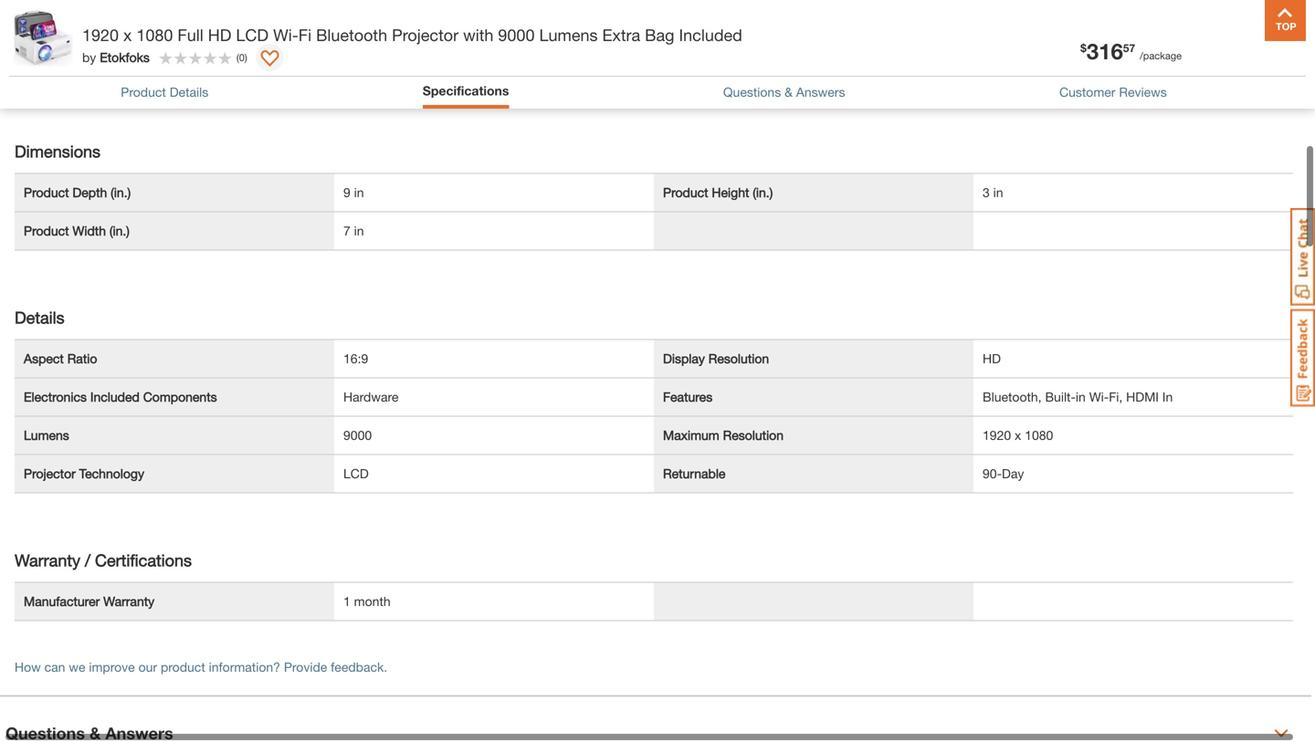 Task type: describe. For each thing, give the bounding box(es) containing it.
bluetooth,
[[983, 390, 1042, 405]]

product for product height (in.)
[[663, 185, 709, 200]]

height
[[712, 185, 750, 200]]

product
[[161, 660, 205, 675]]

product width (in.)
[[24, 223, 130, 238]]

16:9
[[344, 351, 368, 366]]

3 in
[[983, 185, 1004, 200]]

live chat image
[[1291, 208, 1316, 306]]

9 inside specifications , w 7 in , d 9 in
[[176, 78, 183, 93]]

our
[[138, 660, 157, 675]]

product depth (in.)
[[24, 185, 131, 200]]

feedback link image
[[1291, 309, 1316, 407]]

1 vertical spatial 9
[[344, 185, 351, 200]]

returnable
[[663, 466, 726, 481]]

1920 x 1080 full hd lcd wi-fi bluetooth projector with 9000 lumens extra bag included
[[82, 25, 743, 45]]

by etokfoks
[[82, 50, 150, 65]]

/
[[85, 551, 90, 571]]

reviews
[[1120, 84, 1167, 99]]

in
[[1163, 390, 1173, 405]]

display resolution
[[663, 351, 769, 366]]

bluetooth, built-in wi-fi, hdmi in
[[983, 390, 1173, 405]]

1 , from the left
[[113, 78, 116, 93]]

dimensions
[[15, 142, 101, 161]]

how can we improve our product information? provide feedback.
[[15, 660, 388, 675]]

0 vertical spatial hd
[[208, 25, 232, 45]]

1 vertical spatial 9000
[[344, 428, 372, 443]]

product image image
[[14, 9, 73, 69]]

1 vertical spatial hd
[[983, 351, 1001, 366]]

fi
[[299, 25, 312, 45]]

projector technology
[[24, 466, 144, 481]]

90-day
[[983, 466, 1025, 481]]

1 vertical spatial 7
[[344, 223, 351, 238]]

day
[[1002, 466, 1025, 481]]

$ 316 57 /package
[[1081, 38, 1182, 64]]

customer
[[1060, 84, 1116, 99]]

electronics
[[24, 390, 87, 405]]

7 in
[[344, 223, 364, 238]]

resolution for maximum resolution
[[723, 428, 784, 443]]

specifications for specifications , w 7 in , d 9 in
[[5, 49, 117, 69]]

customer reviews
[[1060, 84, 1167, 99]]

in right d
[[186, 78, 196, 93]]

by
[[82, 50, 96, 65]]

full
[[178, 25, 204, 45]]

in up 7 in on the top left of page
[[354, 185, 364, 200]]

questions
[[724, 84, 781, 99]]

extra
[[603, 25, 641, 45]]

display image
[[261, 50, 279, 69]]

90-
[[983, 466, 1002, 481]]

in right 3
[[994, 185, 1004, 200]]

display
[[663, 351, 705, 366]]

width
[[73, 223, 106, 238]]

1920 for 1920 x 1080 full hd lcd wi-fi bluetooth projector with 9000 lumens extra bag included
[[82, 25, 119, 45]]

0 vertical spatial 9000
[[498, 25, 535, 45]]

technology
[[79, 466, 144, 481]]

top button
[[1265, 0, 1307, 41]]

product for product details
[[121, 84, 166, 99]]

information?
[[209, 660, 280, 675]]

w
[[120, 78, 132, 93]]

57
[[1124, 42, 1136, 54]]

resolution for display resolution
[[709, 351, 769, 366]]

product details
[[121, 84, 209, 99]]

product height (in.)
[[663, 185, 773, 200]]

bluetooth
[[316, 25, 387, 45]]

1 month
[[344, 594, 391, 609]]

with
[[463, 25, 494, 45]]

can
[[44, 660, 65, 675]]

certifications
[[95, 551, 192, 571]]

manufacturer
[[24, 594, 100, 609]]

hardware
[[344, 390, 399, 405]]

aspect ratio
[[24, 351, 97, 366]]

0 vertical spatial wi-
[[273, 25, 299, 45]]

warranty / certifications
[[15, 551, 192, 571]]

etokfoks
[[100, 50, 150, 65]]

aspect
[[24, 351, 64, 366]]

we
[[69, 660, 85, 675]]

/package
[[1140, 50, 1182, 62]]

answers
[[797, 84, 846, 99]]



Task type: vqa. For each thing, say whether or not it's contained in the screenshot.


Task type: locate. For each thing, give the bounding box(es) containing it.
1080
[[136, 25, 173, 45], [1025, 428, 1054, 443]]

1 horizontal spatial 7
[[344, 223, 351, 238]]

0 horizontal spatial 9
[[176, 78, 183, 93]]

product down the etokfoks
[[121, 84, 166, 99]]

0 horizontal spatial specifications
[[5, 49, 117, 69]]

specifications , w 7 in , d 9 in
[[5, 49, 196, 93]]

9000 down hardware
[[344, 428, 372, 443]]

1 horizontal spatial 9
[[344, 185, 351, 200]]

1 horizontal spatial wi-
[[1090, 390, 1109, 405]]

lumens left "extra"
[[539, 25, 598, 45]]

0 vertical spatial details
[[170, 84, 209, 99]]

built-
[[1046, 390, 1076, 405]]

0 horizontal spatial details
[[15, 308, 65, 328]]

1920 up 90-
[[983, 428, 1012, 443]]

product left the height
[[663, 185, 709, 200]]

x for 1920 x 1080 full hd lcd wi-fi bluetooth projector with 9000 lumens extra bag included
[[123, 25, 132, 45]]

1 vertical spatial specifications
[[423, 83, 509, 98]]

maximum
[[663, 428, 720, 443]]

1 vertical spatial x
[[1015, 428, 1022, 443]]

1 vertical spatial lumens
[[24, 428, 69, 443]]

0 horizontal spatial x
[[123, 25, 132, 45]]

features
[[663, 390, 713, 405]]

hd
[[208, 25, 232, 45], [983, 351, 1001, 366]]

lumens down electronics
[[24, 428, 69, 443]]

(in.) for product height (in.)
[[753, 185, 773, 200]]

1920 x 1080
[[983, 428, 1054, 443]]

product
[[121, 84, 166, 99], [24, 185, 69, 200], [663, 185, 709, 200], [24, 223, 69, 238]]

,
[[113, 78, 116, 93], [156, 78, 160, 93]]

resolution right maximum
[[723, 428, 784, 443]]

projector left technology on the bottom of the page
[[24, 466, 76, 481]]

( 0 )
[[237, 51, 247, 63]]

0 horizontal spatial lumens
[[24, 428, 69, 443]]

lcd down hardware
[[344, 466, 369, 481]]

0 vertical spatial 7
[[135, 78, 142, 93]]

x for 1920 x 1080
[[1015, 428, 1022, 443]]

1 vertical spatial details
[[15, 308, 65, 328]]

0 vertical spatial 9
[[176, 78, 183, 93]]

feedback.
[[331, 660, 388, 675]]

0 horizontal spatial 1920
[[82, 25, 119, 45]]

9 in
[[344, 185, 364, 200]]

(in.) right the height
[[753, 185, 773, 200]]

lcd
[[236, 25, 269, 45], [344, 466, 369, 481]]

0 vertical spatial projector
[[392, 25, 459, 45]]

0 vertical spatial warranty
[[15, 551, 80, 571]]

month
[[354, 594, 391, 609]]

x
[[123, 25, 132, 45], [1015, 428, 1022, 443]]

ratio
[[67, 351, 97, 366]]

9
[[176, 78, 183, 93], [344, 185, 351, 200]]

(in.) for product width (in.)
[[110, 223, 130, 238]]

lumens
[[539, 25, 598, 45], [24, 428, 69, 443]]

1080 down built- on the right bottom of page
[[1025, 428, 1054, 443]]

hd right full at the top of page
[[208, 25, 232, 45]]

0
[[239, 51, 245, 63]]

3
[[983, 185, 990, 200]]

0 vertical spatial 1080
[[136, 25, 173, 45]]

x up the etokfoks
[[123, 25, 132, 45]]

questions & answers
[[724, 84, 846, 99]]

0 vertical spatial lumens
[[539, 25, 598, 45]]

1920 for 1920 x 1080
[[983, 428, 1012, 443]]

product down dimensions
[[24, 185, 69, 200]]

improve
[[89, 660, 135, 675]]

0 horizontal spatial hd
[[208, 25, 232, 45]]

&
[[785, 84, 793, 99]]

9 right d
[[176, 78, 183, 93]]

included down ratio
[[90, 390, 140, 405]]

1
[[344, 594, 351, 609]]

1 vertical spatial 1920
[[983, 428, 1012, 443]]

questions & answers button
[[724, 83, 846, 102], [724, 83, 846, 102]]

1 horizontal spatial lumens
[[539, 25, 598, 45]]

1 horizontal spatial 1080
[[1025, 428, 1054, 443]]

specifications inside specifications , w 7 in , d 9 in
[[5, 49, 117, 69]]

7 down 9 in
[[344, 223, 351, 238]]

warranty down certifications at left
[[103, 594, 155, 609]]

components
[[143, 390, 217, 405]]

(in.) right depth
[[111, 185, 131, 200]]

9 up 7 in on the top left of page
[[344, 185, 351, 200]]

0 vertical spatial specifications
[[5, 49, 117, 69]]

(in.) for product depth (in.)
[[111, 185, 131, 200]]

1 vertical spatial resolution
[[723, 428, 784, 443]]

1 vertical spatial warranty
[[103, 594, 155, 609]]

1 vertical spatial projector
[[24, 466, 76, 481]]

specifications for specifications
[[423, 83, 509, 98]]

specifications
[[5, 49, 117, 69], [423, 83, 509, 98]]

wi-
[[273, 25, 299, 45], [1090, 390, 1109, 405]]

0 horizontal spatial projector
[[24, 466, 76, 481]]

7 inside specifications , w 7 in , d 9 in
[[135, 78, 142, 93]]

1 vertical spatial 1080
[[1025, 428, 1054, 443]]

electronics included components
[[24, 390, 217, 405]]

2 , from the left
[[156, 78, 160, 93]]

product left width
[[24, 223, 69, 238]]

9000
[[498, 25, 535, 45], [344, 428, 372, 443]]

caret image
[[1275, 727, 1289, 741]]

(
[[237, 51, 239, 63]]

hdmi
[[1127, 390, 1159, 405]]

316
[[1087, 38, 1124, 64]]

1 horizontal spatial 1920
[[983, 428, 1012, 443]]

provide
[[284, 660, 327, 675]]

manufacturer warranty
[[24, 594, 155, 609]]

resolution right display at the right of page
[[709, 351, 769, 366]]

resolution
[[709, 351, 769, 366], [723, 428, 784, 443]]

0 vertical spatial 1920
[[82, 25, 119, 45]]

$
[[1081, 42, 1087, 54]]

d
[[163, 78, 172, 93]]

product details button
[[121, 83, 209, 102], [121, 83, 209, 102]]

bag
[[645, 25, 675, 45]]

1 horizontal spatial specifications
[[423, 83, 509, 98]]

1 horizontal spatial hd
[[983, 351, 1001, 366]]

0 vertical spatial lcd
[[236, 25, 269, 45]]

0 horizontal spatial 1080
[[136, 25, 173, 45]]

1 horizontal spatial projector
[[392, 25, 459, 45]]

1 horizontal spatial ,
[[156, 78, 160, 93]]

fi,
[[1109, 390, 1123, 405]]

included
[[679, 25, 743, 45], [90, 390, 140, 405]]

1 vertical spatial lcd
[[344, 466, 369, 481]]

0 horizontal spatial 7
[[135, 78, 142, 93]]

, left d
[[156, 78, 160, 93]]

0 horizontal spatial wi-
[[273, 25, 299, 45]]

9000 right with
[[498, 25, 535, 45]]

0 horizontal spatial included
[[90, 390, 140, 405]]

maximum resolution
[[663, 428, 784, 443]]

customer reviews button
[[1060, 83, 1167, 102], [1060, 83, 1167, 102]]

details up aspect
[[15, 308, 65, 328]]

x up the day
[[1015, 428, 1022, 443]]

0 horizontal spatial ,
[[113, 78, 116, 93]]

in left fi,
[[1076, 390, 1086, 405]]

0 vertical spatial x
[[123, 25, 132, 45]]

warranty
[[15, 551, 80, 571], [103, 594, 155, 609]]

0 vertical spatial included
[[679, 25, 743, 45]]

warranty left the /
[[15, 551, 80, 571]]

0 horizontal spatial lcd
[[236, 25, 269, 45]]

1 horizontal spatial 9000
[[498, 25, 535, 45]]

included right bag
[[679, 25, 743, 45]]

1 horizontal spatial included
[[679, 25, 743, 45]]

wi- up display image
[[273, 25, 299, 45]]

, left w
[[113, 78, 116, 93]]

projector left with
[[392, 25, 459, 45]]

0 vertical spatial resolution
[[709, 351, 769, 366]]

in down 9 in
[[354, 223, 364, 238]]

)
[[245, 51, 247, 63]]

wi- right built- on the right bottom of page
[[1090, 390, 1109, 405]]

1 horizontal spatial warranty
[[103, 594, 155, 609]]

1080 for 1920 x 1080
[[1025, 428, 1054, 443]]

details
[[170, 84, 209, 99], [15, 308, 65, 328]]

1 vertical spatial wi-
[[1090, 390, 1109, 405]]

details down full at the top of page
[[170, 84, 209, 99]]

in left d
[[146, 78, 156, 93]]

(in.)
[[111, 185, 131, 200], [753, 185, 773, 200], [110, 223, 130, 238]]

(in.) right width
[[110, 223, 130, 238]]

how can we improve our product information? provide feedback. link
[[15, 660, 388, 675]]

how
[[15, 660, 41, 675]]

1 horizontal spatial lcd
[[344, 466, 369, 481]]

1080 for 1920 x 1080 full hd lcd wi-fi bluetooth projector with 9000 lumens extra bag included
[[136, 25, 173, 45]]

specifications button
[[423, 81, 509, 104], [423, 81, 509, 101]]

1 horizontal spatial x
[[1015, 428, 1022, 443]]

7
[[135, 78, 142, 93], [344, 223, 351, 238]]

product for product width (in.)
[[24, 223, 69, 238]]

7 right w
[[135, 78, 142, 93]]

1 horizontal spatial details
[[170, 84, 209, 99]]

0 horizontal spatial 9000
[[344, 428, 372, 443]]

1 vertical spatial included
[[90, 390, 140, 405]]

depth
[[73, 185, 107, 200]]

0 horizontal spatial warranty
[[15, 551, 80, 571]]

hd up bluetooth,
[[983, 351, 1001, 366]]

1920 up by
[[82, 25, 119, 45]]

product for product depth (in.)
[[24, 185, 69, 200]]

lcd up )
[[236, 25, 269, 45]]

1080 left full at the top of page
[[136, 25, 173, 45]]

projector
[[392, 25, 459, 45], [24, 466, 76, 481]]



